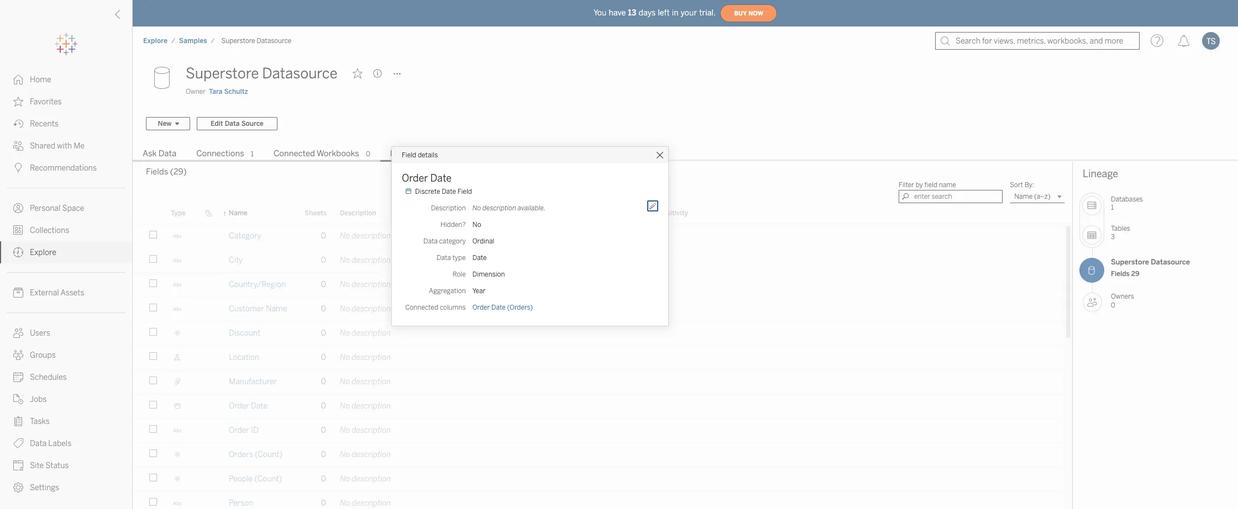 Task type: vqa. For each thing, say whether or not it's contained in the screenshot.


Task type: locate. For each thing, give the bounding box(es) containing it.
0 vertical spatial superstore datasource
[[222, 37, 292, 45]]

0 vertical spatial field
[[402, 151, 417, 159]]

left
[[658, 8, 670, 17]]

date down ordinal
[[473, 254, 487, 262]]

1 horizontal spatial order date
[[402, 172, 452, 184]]

3 row from the top
[[133, 273, 1065, 299]]

buy now
[[735, 10, 764, 17]]

2 discrete text field image from the top
[[171, 256, 184, 265]]

2 vertical spatial discrete text field image
[[171, 499, 184, 509]]

country/region link
[[229, 273, 286, 297]]

0 for city
[[321, 256, 326, 265]]

you have 13 days left in your trial.
[[594, 8, 716, 17]]

1 horizontal spatial 1
[[1112, 204, 1114, 212]]

tasks link
[[0, 411, 132, 433]]

0 for category
[[321, 232, 326, 241]]

superstore datasource fields 29
[[1112, 258, 1191, 278]]

superstore datasource main content
[[133, 55, 1239, 510]]

year
[[473, 287, 486, 295]]

person
[[229, 499, 254, 509]]

1 vertical spatial superstore datasource
[[186, 65, 338, 82]]

0 inside owners 0
[[1112, 302, 1116, 309]]

order date inside superstore datasource main content
[[229, 402, 268, 411]]

favorites
[[30, 97, 62, 107]]

continuous number field image up hierarchy field icon
[[171, 329, 184, 338]]

0 vertical spatial continuous number field image
[[171, 329, 184, 338]]

fields down the ask data
[[146, 167, 168, 177]]

dimension
[[473, 271, 505, 278]]

explore link left samples link
[[143, 37, 168, 45]]

superstore up owner tara schultz
[[186, 65, 259, 82]]

4 row from the top
[[133, 298, 1065, 323]]

row containing manufacturer
[[133, 371, 1065, 396]]

description for customer name
[[352, 305, 391, 314]]

description for category
[[352, 232, 391, 241]]

now
[[749, 10, 764, 17]]

11 row from the top
[[133, 468, 1065, 493]]

1 down source
[[251, 150, 254, 158]]

1 horizontal spatial /
[[211, 37, 215, 45]]

row group containing category
[[133, 225, 1065, 510]]

1 inside databases 1
[[1112, 204, 1114, 212]]

0 vertical spatial (count)
[[255, 451, 283, 460]]

10 no description from the top
[[340, 451, 391, 460]]

row containing category
[[133, 225, 1065, 250]]

sort
[[1011, 181, 1024, 189]]

description
[[431, 204, 466, 212], [340, 210, 377, 218]]

1 horizontal spatial fields
[[1112, 271, 1130, 278]]

(count) down orders (count)
[[255, 475, 282, 484]]

connected for connected columns
[[405, 304, 439, 312]]

days
[[639, 8, 656, 17]]

(count) up people (count)
[[255, 451, 283, 460]]

no description
[[340, 232, 391, 241], [340, 256, 391, 265], [340, 280, 391, 290], [340, 305, 391, 314], [340, 329, 391, 338], [340, 353, 391, 363], [340, 378, 391, 387], [340, 402, 391, 411], [340, 426, 391, 436], [340, 451, 391, 460], [340, 475, 391, 484], [340, 499, 391, 509]]

0 vertical spatial discrete text field image
[[171, 232, 184, 241]]

name up the category link
[[229, 210, 248, 218]]

trial.
[[700, 8, 716, 17]]

databases image
[[1083, 196, 1102, 216]]

lineage up discrete
[[390, 149, 421, 159]]

no description for country/region
[[340, 280, 391, 290]]

0 vertical spatial explore
[[143, 37, 168, 45]]

edit data source button
[[197, 117, 278, 130]]

connected down aggregation
[[405, 304, 439, 312]]

favorites link
[[0, 91, 132, 113]]

(count)
[[255, 451, 283, 460], [255, 475, 282, 484]]

5 no description from the top
[[340, 329, 391, 338]]

shared
[[30, 142, 55, 151]]

0 horizontal spatial connected
[[274, 149, 315, 159]]

0 for location
[[321, 353, 326, 363]]

2 vertical spatial datasource
[[1152, 258, 1191, 267]]

order for order date (orders) link
[[473, 304, 490, 312]]

1 continuous number field image from the top
[[171, 329, 184, 338]]

name
[[229, 210, 248, 218], [266, 305, 287, 314]]

datasource
[[257, 37, 292, 45], [262, 65, 338, 82], [1152, 258, 1191, 267]]

0 vertical spatial discrete text field image
[[171, 280, 184, 290]]

1
[[251, 150, 254, 158], [1112, 204, 1114, 212]]

3 discrete text field image from the top
[[171, 426, 184, 436]]

0 for order date
[[321, 402, 326, 411]]

5 row from the top
[[133, 322, 1065, 347]]

discount link
[[229, 322, 260, 346]]

0 for manufacturer
[[321, 378, 326, 387]]

location
[[229, 353, 259, 363]]

9 no description from the top
[[340, 426, 391, 436]]

data inside main navigation. press the up and down arrow keys to access links. element
[[30, 440, 47, 449]]

connected workbooks
[[274, 149, 359, 159]]

data left 'type' at the left of the page
[[437, 254, 451, 262]]

1 horizontal spatial explore
[[143, 37, 168, 45]]

description for manufacturer
[[352, 378, 391, 387]]

1 row from the top
[[133, 225, 1065, 250]]

date up discrete date field
[[431, 172, 452, 184]]

1 horizontal spatial field
[[458, 188, 472, 196]]

0 horizontal spatial /
[[172, 37, 175, 45]]

1 vertical spatial lineage
[[1083, 168, 1119, 180]]

no description for category
[[340, 232, 391, 241]]

explore left samples link
[[143, 37, 168, 45]]

explore for explore / samples /
[[143, 37, 168, 45]]

0 horizontal spatial lineage
[[390, 149, 421, 159]]

no description for customer name
[[340, 305, 391, 314]]

1 vertical spatial continuous number field image
[[171, 475, 184, 484]]

role
[[453, 271, 466, 278]]

superstore datasource inside main content
[[186, 65, 338, 82]]

row
[[133, 225, 1065, 250], [133, 249, 1065, 274], [133, 273, 1065, 299], [133, 298, 1065, 323], [133, 322, 1065, 347], [133, 346, 1065, 372], [133, 371, 1065, 396], [133, 395, 1065, 420], [133, 419, 1065, 445], [133, 444, 1065, 469], [133, 468, 1065, 493], [133, 492, 1065, 510]]

6 row from the top
[[133, 346, 1065, 372]]

data right the edit
[[225, 120, 240, 128]]

0 horizontal spatial field
[[402, 151, 417, 159]]

12 row from the top
[[133, 492, 1065, 510]]

connected inside sub-spaces tab list
[[274, 149, 315, 159]]

data type
[[437, 254, 466, 262]]

recommendations
[[30, 164, 97, 173]]

1 horizontal spatial description
[[431, 204, 466, 212]]

2 discrete text field image from the top
[[171, 305, 184, 314]]

owners image
[[1083, 293, 1103, 312]]

description for person
[[352, 499, 391, 509]]

1 vertical spatial 1
[[1112, 204, 1114, 212]]

2 row from the top
[[133, 249, 1065, 274]]

data left category
[[424, 238, 438, 245]]

date
[[431, 172, 452, 184], [442, 188, 456, 196], [473, 254, 487, 262], [492, 304, 506, 312], [251, 402, 268, 411]]

1 horizontal spatial lineage
[[1083, 168, 1119, 180]]

0 inside sub-spaces tab list
[[366, 150, 370, 158]]

new
[[158, 120, 172, 128]]

3
[[1112, 234, 1116, 241]]

0 vertical spatial connected
[[274, 149, 315, 159]]

customer
[[229, 305, 264, 314]]

connected
[[274, 149, 315, 159], [405, 304, 439, 312]]

superstore datasource
[[222, 37, 292, 45], [186, 65, 338, 82]]

explore inside main navigation. press the up and down arrow keys to access links. element
[[30, 248, 56, 258]]

1 vertical spatial superstore
[[186, 65, 259, 82]]

0 horizontal spatial explore
[[30, 248, 56, 258]]

order left id
[[229, 426, 249, 436]]

cell inside superstore datasource main content
[[648, 492, 1065, 510]]

schultz
[[224, 88, 248, 96]]

discrete text field image for customer name
[[171, 305, 184, 314]]

main navigation. press the up and down arrow keys to access links. element
[[0, 69, 132, 499]]

order date up discrete
[[402, 172, 452, 184]]

discrete text field image for order id
[[171, 426, 184, 436]]

1 horizontal spatial explore link
[[143, 37, 168, 45]]

0 vertical spatial order date
[[402, 172, 452, 184]]

0 vertical spatial name
[[229, 210, 248, 218]]

0 for order id
[[321, 426, 326, 436]]

tara schultz link
[[209, 87, 248, 97]]

(count) inside 'link'
[[255, 451, 283, 460]]

2 continuous number field image from the top
[[171, 475, 184, 484]]

field left the details
[[402, 151, 417, 159]]

1 vertical spatial order date
[[229, 402, 268, 411]]

0 for orders (count)
[[321, 451, 326, 460]]

edit
[[211, 120, 223, 128]]

connected left workbooks
[[274, 149, 315, 159]]

date right discrete
[[442, 188, 456, 196]]

1 vertical spatial (count)
[[255, 475, 282, 484]]

connected inside field details dialog
[[405, 304, 439, 312]]

description right sheets
[[340, 210, 377, 218]]

8 row from the top
[[133, 395, 1065, 420]]

grid containing category
[[133, 203, 1073, 510]]

4 no description from the top
[[340, 305, 391, 314]]

description up the hidden? at the left of page
[[431, 204, 466, 212]]

lineage
[[390, 149, 421, 159], [1083, 168, 1119, 180]]

discrete text field image
[[171, 280, 184, 290], [171, 305, 184, 314], [171, 499, 184, 509]]

manufacturer link
[[229, 371, 277, 394]]

1 down databases
[[1112, 204, 1114, 212]]

explore link down the collections
[[0, 242, 132, 264]]

order id
[[229, 426, 259, 436]]

1 vertical spatial fields
[[1112, 271, 1130, 278]]

sensitivity
[[655, 210, 689, 218]]

name right customer
[[266, 305, 287, 314]]

continuous number field image for people (count)
[[171, 475, 184, 484]]

orders (count) link
[[229, 444, 283, 467]]

cell
[[648, 492, 1065, 510]]

row group
[[133, 225, 1065, 510]]

/ right samples link
[[211, 37, 215, 45]]

fields inside superstore datasource fields 29
[[1112, 271, 1130, 278]]

1 horizontal spatial name
[[266, 305, 287, 314]]

7 row from the top
[[133, 371, 1065, 396]]

data left labels
[[30, 440, 47, 449]]

10 row from the top
[[133, 444, 1065, 469]]

owner tara schultz
[[186, 88, 248, 96]]

databases 1
[[1112, 196, 1144, 212]]

city
[[229, 256, 243, 265]]

settings
[[30, 484, 59, 493]]

1 (count) from the top
[[255, 451, 283, 460]]

1 vertical spatial discrete text field image
[[171, 305, 184, 314]]

field up the hidden? at the left of page
[[458, 188, 472, 196]]

category link
[[229, 225, 261, 248]]

1 horizontal spatial connected
[[405, 304, 439, 312]]

0 horizontal spatial order date
[[229, 402, 268, 411]]

2 (count) from the top
[[255, 475, 282, 484]]

superstore up 29 at the right
[[1112, 258, 1150, 267]]

field
[[402, 151, 417, 159], [458, 188, 472, 196]]

discrete text field image for city
[[171, 256, 184, 265]]

grid
[[133, 203, 1073, 510]]

/ left samples link
[[172, 37, 175, 45]]

no
[[473, 204, 481, 212], [473, 221, 481, 229], [340, 232, 350, 241], [340, 256, 350, 265], [340, 280, 350, 290], [340, 305, 350, 314], [340, 329, 350, 338], [340, 353, 350, 363], [340, 378, 350, 387], [340, 402, 350, 411], [340, 426, 350, 436], [340, 451, 350, 460], [340, 475, 350, 484], [340, 499, 350, 509]]

order date
[[402, 172, 452, 184], [229, 402, 268, 411]]

2 vertical spatial discrete text field image
[[171, 426, 184, 436]]

0 vertical spatial lineage
[[390, 149, 421, 159]]

0 horizontal spatial 1
[[251, 150, 254, 158]]

11 no description from the top
[[340, 475, 391, 484]]

2 no description from the top
[[340, 256, 391, 265]]

order date up order id
[[229, 402, 268, 411]]

date up id
[[251, 402, 268, 411]]

8 no description from the top
[[340, 402, 391, 411]]

shared with me
[[30, 142, 85, 151]]

1 vertical spatial discrete text field image
[[171, 256, 184, 265]]

order up order id
[[229, 402, 249, 411]]

1 vertical spatial connected
[[405, 304, 439, 312]]

settings link
[[0, 477, 132, 499]]

description for orders (count)
[[352, 451, 391, 460]]

data inside button
[[225, 120, 240, 128]]

discrete text field image for person
[[171, 499, 184, 509]]

discrete text field image
[[171, 232, 184, 241], [171, 256, 184, 265], [171, 426, 184, 436]]

row containing orders (count)
[[133, 444, 1065, 469]]

no description for person
[[340, 499, 391, 509]]

6 no description from the top
[[340, 353, 391, 363]]

row group inside grid
[[133, 225, 1065, 510]]

explore down the collections
[[30, 248, 56, 258]]

2 / from the left
[[211, 37, 215, 45]]

data for data labels
[[30, 440, 47, 449]]

order down year on the left
[[473, 304, 490, 312]]

edit data source
[[211, 120, 264, 128]]

continuous number field image
[[171, 329, 184, 338], [171, 475, 184, 484]]

discount
[[229, 329, 260, 338]]

order for order id link
[[229, 426, 249, 436]]

1 discrete text field image from the top
[[171, 232, 184, 241]]

continuous number field image for discount
[[171, 329, 184, 338]]

data for data type
[[437, 254, 451, 262]]

fields left 29 at the right
[[1112, 271, 1130, 278]]

1 / from the left
[[172, 37, 175, 45]]

description inside grid
[[340, 210, 377, 218]]

no for country/region
[[340, 280, 350, 290]]

groups
[[30, 351, 56, 361]]

data right ask in the left top of the page
[[159, 149, 177, 159]]

jobs
[[30, 395, 47, 405]]

9 row from the top
[[133, 419, 1065, 445]]

home link
[[0, 69, 132, 91]]

1 vertical spatial explore link
[[0, 242, 132, 264]]

12 no description from the top
[[340, 499, 391, 509]]

no description for location
[[340, 353, 391, 363]]

7 no description from the top
[[340, 378, 391, 387]]

1 no description from the top
[[340, 232, 391, 241]]

1 discrete text field image from the top
[[171, 280, 184, 290]]

owner
[[186, 88, 206, 96]]

superstore datasource element
[[218, 37, 295, 45]]

continuous number field image down continuous number field icon
[[171, 475, 184, 484]]

order date inside field details dialog
[[402, 172, 452, 184]]

manufacturer
[[229, 378, 277, 387]]

sort by:
[[1011, 181, 1035, 189]]

superstore
[[222, 37, 255, 45], [186, 65, 259, 82], [1112, 258, 1150, 267]]

0 horizontal spatial description
[[340, 210, 377, 218]]

0 for people (count)
[[321, 475, 326, 484]]

by:
[[1025, 181, 1035, 189]]

3 no description from the top
[[340, 280, 391, 290]]

1 vertical spatial explore
[[30, 248, 56, 258]]

description for location
[[352, 353, 391, 363]]

0 vertical spatial fields
[[146, 167, 168, 177]]

1 vertical spatial name
[[266, 305, 287, 314]]

superstore right samples
[[222, 37, 255, 45]]

0 vertical spatial 1
[[251, 150, 254, 158]]

tables 3
[[1112, 225, 1131, 241]]

3 discrete text field image from the top
[[171, 499, 184, 509]]

lineage up 'databases' icon
[[1083, 168, 1119, 180]]

have
[[609, 8, 626, 17]]

people (count) link
[[229, 468, 282, 492]]

2 vertical spatial superstore
[[1112, 258, 1150, 267]]

date left (orders)
[[492, 304, 506, 312]]



Task type: describe. For each thing, give the bounding box(es) containing it.
people
[[229, 475, 253, 484]]

assets
[[60, 289, 84, 298]]

data category
[[424, 238, 466, 245]]

with
[[57, 142, 72, 151]]

tara
[[209, 88, 223, 96]]

schedules
[[30, 373, 67, 383]]

13
[[628, 8, 637, 17]]

in
[[672, 8, 679, 17]]

sub-spaces tab list
[[133, 148, 1239, 162]]

by
[[916, 181, 924, 189]]

details
[[418, 151, 438, 159]]

country/region
[[229, 280, 286, 290]]

site
[[30, 462, 44, 471]]

0 vertical spatial superstore
[[222, 37, 255, 45]]

sheets
[[305, 210, 327, 218]]

no description for orders (count)
[[340, 451, 391, 460]]

filter by field name
[[899, 181, 957, 189]]

location link
[[229, 346, 259, 370]]

no description for order date
[[340, 402, 391, 411]]

ask
[[143, 149, 157, 159]]

personal
[[30, 204, 60, 213]]

id
[[251, 426, 259, 436]]

order for the order date link
[[229, 402, 249, 411]]

continuous number field image
[[171, 451, 184, 460]]

no description for order id
[[340, 426, 391, 436]]

customer name link
[[229, 298, 287, 321]]

new button
[[146, 117, 190, 130]]

no for person
[[340, 499, 350, 509]]

workbooks
[[317, 149, 359, 159]]

source
[[241, 120, 264, 128]]

0 for person
[[321, 499, 326, 509]]

no for city
[[340, 256, 350, 265]]

order id link
[[229, 419, 259, 443]]

type
[[171, 210, 186, 218]]

external assets link
[[0, 282, 132, 304]]

row containing location
[[133, 346, 1065, 372]]

row containing customer name
[[133, 298, 1065, 323]]

name inside "link"
[[266, 305, 287, 314]]

external
[[30, 289, 59, 298]]

navigation panel element
[[0, 33, 132, 499]]

no for people (count)
[[340, 475, 350, 484]]

date inside superstore datasource main content
[[251, 402, 268, 411]]

home
[[30, 75, 51, 85]]

your
[[681, 8, 697, 17]]

discrete date field image
[[171, 402, 184, 411]]

group field image
[[171, 378, 184, 387]]

labels
[[48, 440, 72, 449]]

0 horizontal spatial name
[[229, 210, 248, 218]]

0 vertical spatial explore link
[[143, 37, 168, 45]]

connections
[[196, 149, 244, 159]]

personal space
[[30, 204, 84, 213]]

no description for manufacturer
[[340, 378, 391, 387]]

datasource inside superstore datasource fields 29
[[1152, 258, 1191, 267]]

description inside field details dialog
[[483, 204, 516, 212]]

description for discount
[[352, 329, 391, 338]]

jobs link
[[0, 389, 132, 411]]

collections link
[[0, 220, 132, 242]]

data labels link
[[0, 433, 132, 455]]

no for location
[[340, 353, 350, 363]]

discrete text field image for country/region
[[171, 280, 184, 290]]

0 vertical spatial datasource
[[257, 37, 292, 45]]

discrete text field image for category
[[171, 232, 184, 241]]

no for category
[[340, 232, 350, 241]]

personal space link
[[0, 197, 132, 220]]

columns
[[440, 304, 466, 312]]

0 for discount
[[321, 329, 326, 338]]

1 vertical spatial field
[[458, 188, 472, 196]]

fields (29)
[[146, 167, 187, 177]]

row containing country/region
[[133, 273, 1065, 299]]

connected for connected workbooks
[[274, 149, 315, 159]]

description for country/region
[[352, 280, 391, 290]]

field details
[[402, 151, 438, 159]]

Search text field
[[899, 190, 1003, 203]]

customer name
[[229, 305, 287, 314]]

lineage inside sub-spaces tab list
[[390, 149, 421, 159]]

orders
[[229, 451, 253, 460]]

row containing person
[[133, 492, 1065, 510]]

ask data
[[143, 149, 177, 159]]

description for people (count)
[[352, 475, 391, 484]]

data inside sub-spaces tab list
[[159, 149, 177, 159]]

order up discrete
[[402, 172, 428, 184]]

data source image
[[146, 62, 179, 96]]

recents link
[[0, 113, 132, 135]]

(count) for people (count)
[[255, 475, 282, 484]]

tables image
[[1083, 226, 1102, 245]]

samples
[[179, 37, 207, 45]]

no description for people (count)
[[340, 475, 391, 484]]

no for order date
[[340, 402, 350, 411]]

order date (orders)
[[473, 304, 533, 312]]

no for customer name
[[340, 305, 350, 314]]

space
[[62, 204, 84, 213]]

row containing order id
[[133, 419, 1065, 445]]

0 for country/region
[[321, 280, 326, 290]]

description for city
[[352, 256, 391, 265]]

groups link
[[0, 345, 132, 367]]

hierarchy field image
[[171, 353, 184, 363]]

0 for customer name
[[321, 305, 326, 314]]

buy
[[735, 10, 747, 17]]

data labels
[[30, 440, 72, 449]]

name
[[939, 181, 957, 189]]

no description for discount
[[340, 329, 391, 338]]

city link
[[229, 249, 243, 273]]

collections
[[30, 226, 69, 236]]

people (count)
[[229, 475, 282, 484]]

row containing city
[[133, 249, 1065, 274]]

order date link
[[229, 395, 268, 419]]

row containing discount
[[133, 322, 1065, 347]]

type
[[453, 254, 466, 262]]

owners
[[1112, 293, 1135, 301]]

row containing order date
[[133, 395, 1065, 420]]

me
[[74, 142, 85, 151]]

field
[[925, 181, 938, 189]]

no description for city
[[340, 256, 391, 265]]

row containing people (count)
[[133, 468, 1065, 493]]

1 inside sub-spaces tab list
[[251, 150, 254, 158]]

field details dialog
[[392, 147, 669, 326]]

person link
[[229, 492, 254, 510]]

29
[[1132, 271, 1140, 278]]

no description available.
[[473, 204, 546, 212]]

order date (orders) link
[[473, 304, 533, 312]]

0 horizontal spatial explore link
[[0, 242, 132, 264]]

discrete
[[415, 188, 440, 196]]

no for order id
[[340, 426, 350, 436]]

ordinal
[[473, 238, 495, 245]]

superstore inside superstore datasource fields 29
[[1112, 258, 1150, 267]]

databases
[[1112, 196, 1144, 203]]

no for manufacturer
[[340, 378, 350, 387]]

description inside field details dialog
[[431, 204, 466, 212]]

no for discount
[[340, 329, 350, 338]]

0 horizontal spatial fields
[[146, 167, 168, 177]]

available.
[[518, 204, 546, 212]]

description for order date
[[352, 402, 391, 411]]

data for data category
[[424, 238, 438, 245]]

1 vertical spatial datasource
[[262, 65, 338, 82]]

fields image
[[1080, 258, 1105, 283]]

(count) for orders (count)
[[255, 451, 283, 460]]

orders (count)
[[229, 451, 283, 460]]

category
[[229, 232, 261, 241]]

no for orders (count)
[[340, 451, 350, 460]]

(orders)
[[507, 304, 533, 312]]

discrete date field
[[415, 188, 472, 196]]

shared with me link
[[0, 135, 132, 157]]

users
[[30, 329, 50, 338]]

explore for explore
[[30, 248, 56, 258]]

description for order id
[[352, 426, 391, 436]]

recommendations link
[[0, 157, 132, 179]]

grid inside superstore datasource main content
[[133, 203, 1073, 510]]



